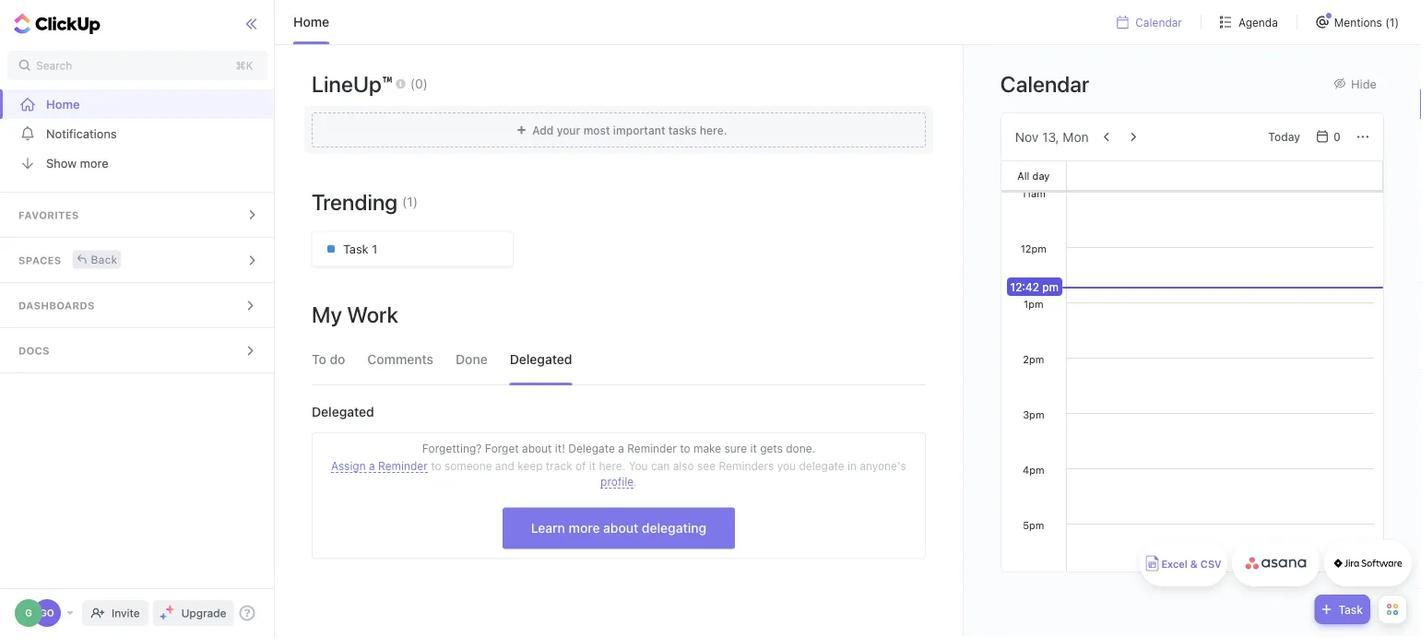 Task type: describe. For each thing, give the bounding box(es) containing it.
back link
[[72, 250, 121, 269]]

also
[[673, 459, 694, 472]]

do
[[330, 352, 345, 367]]

search
[[36, 59, 72, 72]]

favorites
[[18, 209, 79, 221]]

someone
[[445, 459, 492, 472]]

go
[[40, 608, 54, 619]]

show more
[[46, 156, 108, 170]]

trending
[[312, 189, 398, 215]]

2pm
[[1023, 353, 1045, 365]]

4pm
[[1023, 464, 1045, 476]]

lineup
[[312, 71, 382, 97]]

nov 13, mon
[[1015, 129, 1089, 144]]

pm
[[1043, 280, 1059, 293]]

and
[[495, 459, 515, 472]]

forget
[[485, 442, 519, 455]]

add your most important tasks here.
[[533, 123, 727, 136]]

you
[[777, 459, 796, 472]]

csv
[[1201, 559, 1222, 571]]

12pm
[[1021, 243, 1047, 255]]

‎task 1 link
[[312, 232, 513, 267]]

here. inside add your most important tasks here. dropdown button
[[700, 123, 727, 136]]

work
[[347, 302, 398, 327]]

1 horizontal spatial to
[[680, 442, 691, 455]]

excel
[[1162, 559, 1188, 571]]

0
[[1334, 131, 1341, 143]]

learn more about delegating link
[[503, 508, 735, 549]]

in
[[848, 459, 857, 472]]

(1) for trending
[[402, 194, 418, 209]]

anyone's
[[860, 459, 907, 472]]

add your most important tasks here. button
[[304, 106, 933, 154]]

notifications link
[[0, 119, 275, 149]]

6pm
[[1023, 575, 1045, 587]]

here. inside the forgetting? forget about it! delegate a reminder to make sure it gets done. assign a reminder to someone and keep track of it here. you can also see reminders you delegate in anyone's profile .
[[599, 459, 626, 472]]

dashboards
[[18, 300, 95, 312]]

notifications
[[46, 127, 117, 141]]

today
[[1269, 131, 1301, 143]]

show
[[46, 156, 77, 170]]

done button
[[456, 335, 488, 385]]

your
[[557, 123, 581, 136]]

back
[[91, 253, 117, 266]]

all day
[[1018, 170, 1050, 182]]

1pm
[[1024, 298, 1044, 310]]

0 vertical spatial home
[[293, 14, 329, 30]]

‎task 1
[[343, 242, 377, 256]]

0 vertical spatial a
[[618, 442, 624, 455]]

upgrade
[[181, 607, 226, 620]]

sure
[[725, 442, 747, 455]]

make
[[694, 442, 722, 455]]

comments
[[367, 352, 434, 367]]

my
[[312, 302, 342, 327]]

&
[[1191, 559, 1198, 571]]

nov
[[1015, 129, 1039, 144]]

sparkle svg 2 image
[[160, 613, 167, 620]]

0 horizontal spatial calendar
[[1001, 71, 1090, 96]]

to do
[[312, 352, 345, 367]]

all
[[1018, 170, 1030, 182]]

task
[[1339, 603, 1363, 616]]

today button
[[1261, 126, 1308, 148]]

profile
[[601, 475, 634, 488]]

12:42
[[1011, 280, 1040, 293]]

‎task
[[343, 242, 369, 256]]

delegate
[[799, 459, 845, 472]]

home inside sidebar navigation
[[46, 97, 80, 111]]

upgrade link
[[153, 601, 234, 626]]

agenda
[[1239, 16, 1278, 29]]

favorites button
[[0, 193, 275, 237]]

mon
[[1063, 129, 1089, 144]]

1
[[372, 242, 377, 256]]

.
[[634, 475, 637, 488]]

excel & csv link
[[1140, 541, 1228, 587]]



Task type: locate. For each thing, give the bounding box(es) containing it.
(0)
[[410, 76, 428, 91]]

1 horizontal spatial more
[[569, 521, 600, 536]]

sidebar navigation
[[0, 0, 279, 637]]

spaces
[[18, 255, 61, 267]]

1 horizontal spatial about
[[603, 521, 639, 536]]

0 horizontal spatial reminder
[[378, 459, 428, 472]]

to up also on the left bottom of the page
[[680, 442, 691, 455]]

1 vertical spatial calendar
[[1001, 71, 1090, 96]]

comments button
[[367, 335, 434, 385]]

mentions (1)
[[1335, 16, 1399, 29]]

0 horizontal spatial here.
[[599, 459, 626, 472]]

delegating
[[642, 521, 707, 536]]

gets
[[760, 442, 783, 455]]

0 button
[[1312, 126, 1349, 148]]

docs
[[18, 345, 50, 357]]

0 horizontal spatial it
[[589, 459, 596, 472]]

more for learn
[[569, 521, 600, 536]]

it right sure
[[750, 442, 757, 455]]

(1) up ‎task 1 link
[[402, 194, 418, 209]]

1 horizontal spatial reminder
[[627, 442, 677, 455]]

more down notifications
[[80, 156, 108, 170]]

0 vertical spatial reminder
[[627, 442, 677, 455]]

0 horizontal spatial (1)
[[402, 194, 418, 209]]

delegated inside the my work tab list
[[510, 352, 572, 367]]

0 horizontal spatial home
[[46, 97, 80, 111]]

about inside the forgetting? forget about it! delegate a reminder to make sure it gets done. assign a reminder to someone and keep track of it here. you can also see reminders you delegate in anyone's profile .
[[522, 442, 552, 455]]

more inside sidebar navigation
[[80, 156, 108, 170]]

add
[[533, 123, 554, 136]]

track
[[546, 459, 573, 472]]

a right 'assign'
[[369, 459, 375, 472]]

g go
[[25, 608, 54, 619]]

0 vertical spatial to
[[680, 442, 691, 455]]

trending (1)
[[312, 189, 418, 215]]

mentions
[[1335, 16, 1383, 29]]

more right learn
[[569, 521, 600, 536]]

(1) right 'mentions'
[[1386, 16, 1399, 29]]

0 horizontal spatial delegated
[[312, 405, 374, 420]]

my work tab list
[[303, 335, 935, 385]]

1 vertical spatial it
[[589, 459, 596, 472]]

of
[[576, 459, 586, 472]]

about for more
[[603, 521, 639, 536]]

forgetting?
[[422, 442, 482, 455]]

delegate
[[568, 442, 615, 455]]

0 vertical spatial it
[[750, 442, 757, 455]]

1 horizontal spatial home
[[293, 14, 329, 30]]

more for show
[[80, 156, 108, 170]]

1 horizontal spatial here.
[[700, 123, 727, 136]]

0 horizontal spatial a
[[369, 459, 375, 472]]

nov 13, mon button
[[1015, 129, 1089, 144]]

to down forgetting?
[[431, 459, 441, 472]]

home link
[[0, 89, 275, 119]]

important
[[613, 123, 666, 136]]

here. right tasks
[[700, 123, 727, 136]]

learn
[[531, 521, 565, 536]]

⌘k
[[236, 59, 253, 72]]

1 vertical spatial home
[[46, 97, 80, 111]]

excel & csv
[[1162, 559, 1222, 571]]

1 vertical spatial more
[[569, 521, 600, 536]]

g
[[25, 608, 32, 619]]

hide
[[1351, 77, 1377, 90]]

invite
[[112, 607, 140, 620]]

reminder up can
[[627, 442, 677, 455]]

it
[[750, 442, 757, 455], [589, 459, 596, 472]]

1 vertical spatial about
[[603, 521, 639, 536]]

a right delegate
[[618, 442, 624, 455]]

most
[[584, 123, 610, 136]]

sparkle svg 1 image
[[166, 605, 175, 614]]

to do button
[[312, 335, 345, 385]]

13,
[[1042, 129, 1060, 144]]

1 vertical spatial a
[[369, 459, 375, 472]]

5pm
[[1023, 519, 1045, 531]]

about
[[522, 442, 552, 455], [603, 521, 639, 536]]

home up the lineup
[[293, 14, 329, 30]]

0 vertical spatial more
[[80, 156, 108, 170]]

learn more about delegating
[[531, 521, 707, 536]]

assign a reminder link
[[331, 459, 428, 473]]

1 horizontal spatial delegated
[[510, 352, 572, 367]]

here. up profile
[[599, 459, 626, 472]]

delegated button
[[510, 335, 572, 385]]

see
[[697, 459, 716, 472]]

1 horizontal spatial (1)
[[1386, 16, 1399, 29]]

1 vertical spatial to
[[431, 459, 441, 472]]

delegated
[[510, 352, 572, 367], [312, 405, 374, 420]]

reminder
[[627, 442, 677, 455], [378, 459, 428, 472]]

can
[[651, 459, 670, 472]]

1 vertical spatial here.
[[599, 459, 626, 472]]

1 vertical spatial (1)
[[402, 194, 418, 209]]

about up keep
[[522, 442, 552, 455]]

keep
[[518, 459, 543, 472]]

reminders
[[719, 459, 774, 472]]

0 vertical spatial about
[[522, 442, 552, 455]]

delegated right the done
[[510, 352, 572, 367]]

1 vertical spatial delegated
[[312, 405, 374, 420]]

3pm
[[1023, 409, 1045, 421]]

12:42 pm
[[1011, 280, 1059, 293]]

0 horizontal spatial about
[[522, 442, 552, 455]]

done.
[[786, 442, 816, 455]]

my work
[[312, 302, 398, 327]]

it right of
[[589, 459, 596, 472]]

reminder down forgetting?
[[378, 459, 428, 472]]

1 horizontal spatial calendar
[[1136, 16, 1183, 29]]

(1) for mentions
[[1386, 16, 1399, 29]]

0 vertical spatial here.
[[700, 123, 727, 136]]

11am
[[1022, 187, 1046, 199]]

about for forget
[[522, 442, 552, 455]]

about down profile link
[[603, 521, 639, 536]]

here.
[[700, 123, 727, 136], [599, 459, 626, 472]]

0 vertical spatial (1)
[[1386, 16, 1399, 29]]

to
[[680, 442, 691, 455], [431, 459, 441, 472]]

tasks
[[669, 123, 697, 136]]

to
[[312, 352, 326, 367]]

0 vertical spatial delegated
[[510, 352, 572, 367]]

assign
[[331, 459, 366, 472]]

0 horizontal spatial to
[[431, 459, 441, 472]]

delegated down the do
[[312, 405, 374, 420]]

it!
[[555, 442, 565, 455]]

1 horizontal spatial it
[[750, 442, 757, 455]]

1 horizontal spatial a
[[618, 442, 624, 455]]

0 horizontal spatial more
[[80, 156, 108, 170]]

0 vertical spatial calendar
[[1136, 16, 1183, 29]]

calendar
[[1136, 16, 1183, 29], [1001, 71, 1090, 96]]

you
[[629, 459, 648, 472]]

1 vertical spatial reminder
[[378, 459, 428, 472]]

home up notifications
[[46, 97, 80, 111]]

home
[[293, 14, 329, 30], [46, 97, 80, 111]]

(1) inside trending (1)
[[402, 194, 418, 209]]

forgetting? forget about it! delegate a reminder to make sure it gets done. assign a reminder to someone and keep track of it here. you can also see reminders you delegate in anyone's profile .
[[331, 442, 907, 488]]



Task type: vqa. For each thing, say whether or not it's contained in the screenshot.
THE "NOV 13, MON"
yes



